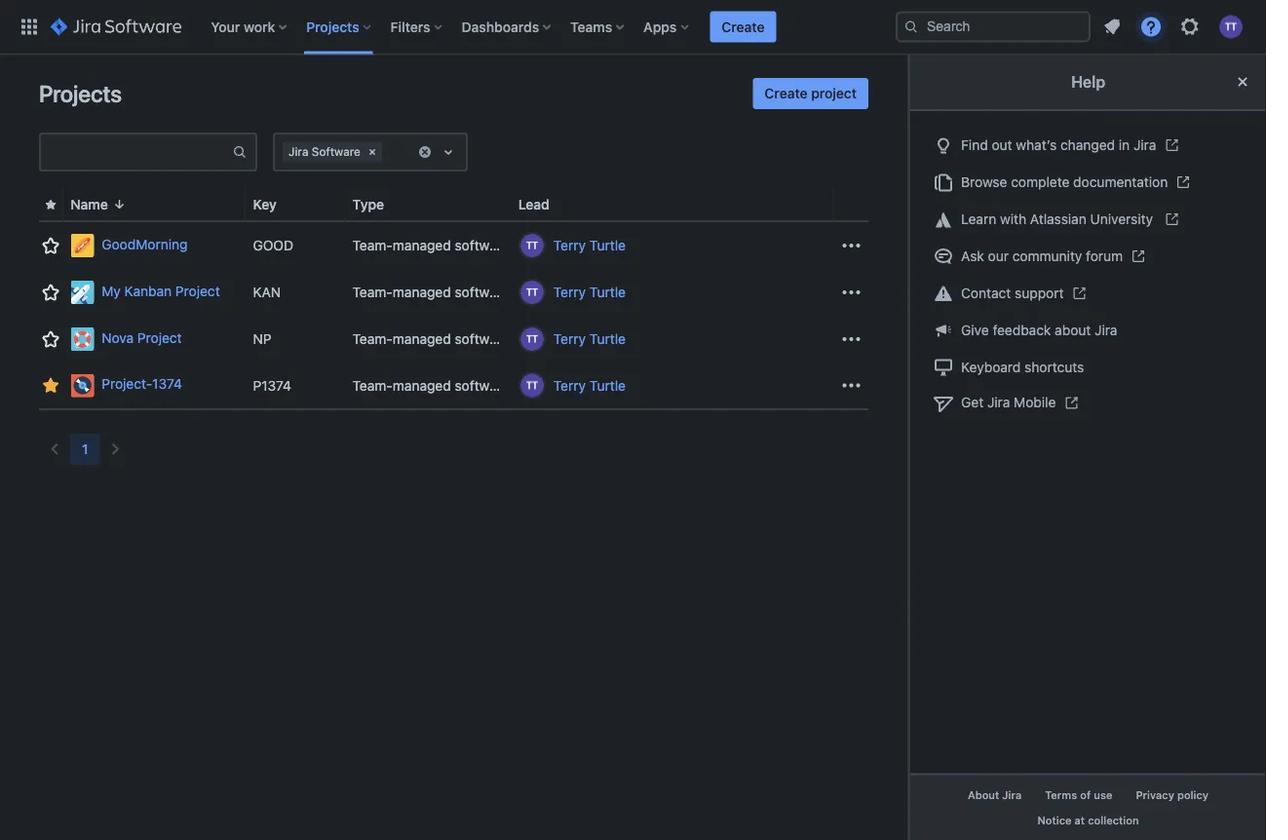 Task type: vqa. For each thing, say whether or not it's contained in the screenshot.
topmost Projects
yes



Task type: describe. For each thing, give the bounding box(es) containing it.
create for create project
[[765, 85, 808, 101]]

terry turtle link for np
[[554, 330, 626, 349]]

feedback
[[993, 322, 1051, 338]]

teams
[[571, 19, 612, 35]]

of
[[1081, 789, 1091, 802]]

terry turtle for good
[[554, 237, 626, 253]]

goodmorning link
[[70, 234, 237, 257]]

lead
[[518, 196, 550, 213]]

jira inside get jira mobile link
[[988, 395, 1010, 411]]

open image
[[437, 140, 460, 164]]

banner containing your work
[[0, 0, 1267, 55]]

dashboards button
[[456, 11, 559, 42]]

policy
[[1178, 789, 1209, 802]]

lead button
[[511, 194, 573, 216]]

dashboards
[[462, 19, 539, 35]]

team-managed software for p1374
[[353, 377, 509, 393]]

software for good
[[455, 237, 509, 253]]

team- for p1374
[[353, 377, 393, 393]]

good
[[253, 237, 294, 253]]

shortcuts
[[1025, 359, 1084, 375]]

university
[[1091, 211, 1153, 227]]

get
[[961, 395, 984, 411]]

software for p1374
[[455, 377, 509, 393]]

terry turtle link for kan
[[554, 283, 626, 302]]

ask
[[961, 248, 985, 264]]

find
[[961, 137, 988, 153]]

notice
[[1038, 814, 1072, 827]]

my
[[102, 283, 121, 299]]

0 vertical spatial project
[[175, 283, 220, 299]]

in
[[1119, 137, 1130, 153]]

notice at collection
[[1038, 814, 1139, 827]]

2 more image from the top
[[840, 328, 863, 351]]

learn
[[961, 211, 997, 227]]

terry for good
[[554, 237, 586, 253]]

about jira
[[968, 789, 1022, 802]]

turtle for np
[[590, 331, 626, 347]]

get jira mobile link
[[926, 385, 1251, 422]]

team-managed software for good
[[353, 237, 509, 253]]

settings image
[[1179, 15, 1202, 39]]

community
[[1013, 248, 1083, 264]]

software for np
[[455, 331, 509, 347]]

filters
[[391, 19, 431, 35]]

your profile and settings image
[[1220, 15, 1243, 39]]

team-managed software for np
[[353, 331, 509, 347]]

terry turtle link for p1374
[[554, 376, 626, 395]]

project-1374 link
[[70, 374, 237, 397]]

more image for good
[[840, 234, 863, 257]]

nova project
[[102, 330, 182, 346]]

np
[[253, 331, 271, 347]]

nova project link
[[70, 328, 237, 351]]

terry turtle for kan
[[554, 284, 626, 300]]

contact support link
[[926, 275, 1251, 312]]

give feedback about jira
[[961, 322, 1118, 338]]

browse
[[961, 174, 1008, 190]]

managed for kan
[[393, 284, 451, 300]]

changed
[[1061, 137, 1115, 153]]

projects inside dropdown button
[[306, 19, 359, 35]]

type
[[353, 196, 384, 213]]

previous image
[[43, 438, 66, 461]]

project
[[811, 85, 857, 101]]

my kanban project
[[102, 283, 220, 299]]

software for kan
[[455, 284, 509, 300]]

browse complete documentation link
[[926, 164, 1251, 201]]

terry for np
[[554, 331, 586, 347]]

contact support
[[961, 285, 1064, 301]]

projects button
[[301, 11, 379, 42]]

filters button
[[385, 11, 450, 42]]

close image
[[1231, 70, 1255, 94]]

terms
[[1045, 789, 1078, 802]]

help
[[1071, 73, 1106, 91]]

clear image
[[365, 144, 380, 160]]

create button
[[710, 11, 777, 42]]

name button
[[63, 194, 135, 216]]

give feedback about jira link
[[926, 312, 1251, 348]]

find out what's changed in jira link
[[926, 127, 1251, 164]]

terms of use
[[1045, 789, 1113, 802]]

notifications image
[[1101, 15, 1124, 39]]

privacy
[[1136, 789, 1175, 802]]

forum
[[1086, 248, 1123, 264]]

ask our community forum link
[[926, 238, 1251, 275]]

managed for np
[[393, 331, 451, 347]]

keyboard shortcuts
[[961, 359, 1084, 375]]

clear image
[[417, 144, 433, 160]]



Task type: locate. For each thing, give the bounding box(es) containing it.
software
[[312, 145, 361, 158]]

jira inside give feedback about jira link
[[1095, 322, 1118, 338]]

kanban
[[124, 283, 172, 299]]

your work button
[[205, 11, 295, 42]]

give
[[961, 322, 989, 338]]

2 terry turtle link from the top
[[554, 283, 626, 302]]

help image
[[1140, 15, 1163, 39]]

learn with atlassian university
[[961, 211, 1157, 227]]

1 terry turtle from the top
[[554, 237, 626, 253]]

1 software from the top
[[455, 237, 509, 253]]

jira
[[1134, 137, 1157, 153], [289, 145, 309, 158], [1095, 322, 1118, 338], [988, 395, 1010, 411], [1003, 789, 1022, 802]]

notice at collection link
[[1026, 808, 1151, 833]]

terry turtle for p1374
[[554, 377, 626, 393]]

3 team- from the top
[[353, 331, 393, 347]]

terry for p1374
[[554, 377, 586, 393]]

create
[[722, 19, 765, 35], [765, 85, 808, 101]]

create for create
[[722, 19, 765, 35]]

what's
[[1016, 137, 1057, 153]]

projects right work
[[306, 19, 359, 35]]

1 terry turtle link from the top
[[554, 236, 626, 255]]

keyboard shortcuts link
[[926, 348, 1251, 385]]

jira inside "find out what's changed in jira" link
[[1134, 137, 1157, 153]]

atlassian
[[1030, 211, 1087, 227]]

jira right 'get'
[[988, 395, 1010, 411]]

jira software image
[[51, 15, 182, 39], [51, 15, 182, 39]]

0 vertical spatial projects
[[306, 19, 359, 35]]

4 software from the top
[[455, 377, 509, 393]]

project-
[[102, 376, 152, 392]]

about jira button
[[956, 784, 1034, 808]]

managed for p1374
[[393, 377, 451, 393]]

get jira mobile
[[961, 395, 1056, 411]]

terry for kan
[[554, 284, 586, 300]]

jira inside 'about jira' button
[[1003, 789, 1022, 802]]

star nova project image
[[39, 328, 63, 351]]

nova
[[102, 330, 134, 346]]

browse complete documentation
[[961, 174, 1168, 190]]

turtle for good
[[590, 237, 626, 253]]

team-managed software for kan
[[353, 284, 509, 300]]

0 vertical spatial create
[[722, 19, 765, 35]]

mobile
[[1014, 395, 1056, 411]]

more image
[[840, 234, 863, 257], [840, 328, 863, 351], [840, 374, 863, 397]]

star goodmorning image
[[39, 234, 63, 257]]

about
[[968, 789, 1000, 802]]

apps button
[[638, 11, 696, 42]]

create left project
[[765, 85, 808, 101]]

team- for good
[[353, 237, 393, 253]]

key
[[253, 196, 277, 213]]

project-1374
[[102, 376, 182, 392]]

4 terry turtle link from the top
[[554, 376, 626, 395]]

my kanban project link
[[70, 281, 237, 304]]

jira left software
[[289, 145, 309, 158]]

turtle for p1374
[[590, 377, 626, 393]]

jira software
[[289, 145, 361, 158]]

3 team-managed software from the top
[[353, 331, 509, 347]]

create project button
[[753, 78, 869, 109]]

apps
[[644, 19, 677, 35]]

name
[[70, 196, 108, 213]]

out
[[992, 137, 1013, 153]]

1 vertical spatial create
[[765, 85, 808, 101]]

your
[[211, 19, 240, 35]]

p1374
[[253, 377, 292, 393]]

4 team-managed software from the top
[[353, 377, 509, 393]]

managed
[[393, 237, 451, 253], [393, 284, 451, 300], [393, 331, 451, 347], [393, 377, 451, 393]]

more image
[[840, 281, 863, 304]]

terry turtle
[[554, 237, 626, 253], [554, 284, 626, 300], [554, 331, 626, 347], [554, 377, 626, 393]]

1 vertical spatial projects
[[39, 80, 122, 107]]

appswitcher icon image
[[18, 15, 41, 39]]

project right nova
[[137, 330, 182, 346]]

1 vertical spatial project
[[137, 330, 182, 346]]

keyboard
[[961, 359, 1021, 375]]

1 more image from the top
[[840, 234, 863, 257]]

with
[[1000, 211, 1027, 227]]

turtle for kan
[[590, 284, 626, 300]]

primary element
[[12, 0, 896, 54]]

work
[[244, 19, 275, 35]]

learn with atlassian university link
[[926, 201, 1251, 238]]

0 vertical spatial more image
[[840, 234, 863, 257]]

search image
[[904, 19, 919, 35]]

use
[[1094, 789, 1113, 802]]

create project
[[765, 85, 857, 101]]

2 terry turtle from the top
[[554, 284, 626, 300]]

privacy policy link
[[1125, 784, 1221, 808]]

project
[[175, 283, 220, 299], [137, 330, 182, 346]]

banner
[[0, 0, 1267, 55]]

projects
[[306, 19, 359, 35], [39, 80, 122, 107]]

3 more image from the top
[[840, 374, 863, 397]]

jira right about
[[1003, 789, 1022, 802]]

privacy policy
[[1136, 789, 1209, 802]]

3 terry turtle from the top
[[554, 331, 626, 347]]

collection
[[1088, 814, 1139, 827]]

0 horizontal spatial projects
[[39, 80, 122, 107]]

terry turtle link
[[554, 236, 626, 255], [554, 283, 626, 302], [554, 330, 626, 349], [554, 376, 626, 395]]

2 managed from the top
[[393, 284, 451, 300]]

about
[[1055, 322, 1091, 338]]

3 terry from the top
[[554, 331, 586, 347]]

teams button
[[565, 11, 632, 42]]

support
[[1015, 285, 1064, 301]]

terry turtle for np
[[554, 331, 626, 347]]

Search field
[[896, 11, 1091, 42]]

jira right the about
[[1095, 322, 1118, 338]]

3 turtle from the top
[[590, 331, 626, 347]]

team- for kan
[[353, 284, 393, 300]]

documentation
[[1074, 174, 1168, 190]]

terry
[[554, 237, 586, 253], [554, 284, 586, 300], [554, 331, 586, 347], [554, 377, 586, 393]]

complete
[[1011, 174, 1070, 190]]

None text field
[[386, 142, 390, 162]]

key button
[[245, 194, 300, 216]]

terms of use link
[[1034, 784, 1125, 808]]

turtle
[[590, 237, 626, 253], [590, 284, 626, 300], [590, 331, 626, 347], [590, 377, 626, 393]]

terry turtle link for good
[[554, 236, 626, 255]]

1 horizontal spatial projects
[[306, 19, 359, 35]]

kan
[[253, 284, 281, 300]]

create right apps popup button
[[722, 19, 765, 35]]

3 software from the top
[[455, 331, 509, 347]]

2 turtle from the top
[[590, 284, 626, 300]]

2 vertical spatial more image
[[840, 374, 863, 397]]

team- for np
[[353, 331, 393, 347]]

3 managed from the top
[[393, 331, 451, 347]]

1 team- from the top
[[353, 237, 393, 253]]

star project-1374 image
[[39, 374, 63, 397]]

projects down appswitcher icon
[[39, 80, 122, 107]]

jira right in
[[1134, 137, 1157, 153]]

None text field
[[41, 138, 232, 166]]

find out what's changed in jira
[[961, 137, 1157, 153]]

1 button
[[70, 434, 100, 465]]

2 terry from the top
[[554, 284, 586, 300]]

project right kanban
[[175, 283, 220, 299]]

2 team- from the top
[[353, 284, 393, 300]]

team-
[[353, 237, 393, 253], [353, 284, 393, 300], [353, 331, 393, 347], [353, 377, 393, 393]]

1374
[[152, 376, 182, 392]]

your work
[[211, 19, 275, 35]]

our
[[988, 248, 1009, 264]]

1 terry from the top
[[554, 237, 586, 253]]

1 team-managed software from the top
[[353, 237, 509, 253]]

more image for p1374
[[840, 374, 863, 397]]

4 turtle from the top
[[590, 377, 626, 393]]

managed for good
[[393, 237, 451, 253]]

2 team-managed software from the top
[[353, 284, 509, 300]]

create inside "primary" 'element'
[[722, 19, 765, 35]]

4 terry from the top
[[554, 377, 586, 393]]

2 software from the top
[[455, 284, 509, 300]]

1 turtle from the top
[[590, 237, 626, 253]]

1 vertical spatial more image
[[840, 328, 863, 351]]

4 managed from the top
[[393, 377, 451, 393]]

goodmorning
[[102, 236, 188, 252]]

1
[[82, 441, 88, 457]]

star my kanban project image
[[39, 281, 63, 304]]

team-managed software
[[353, 237, 509, 253], [353, 284, 509, 300], [353, 331, 509, 347], [353, 377, 509, 393]]

1 managed from the top
[[393, 237, 451, 253]]

4 team- from the top
[[353, 377, 393, 393]]

software
[[455, 237, 509, 253], [455, 284, 509, 300], [455, 331, 509, 347], [455, 377, 509, 393]]

at
[[1075, 814, 1085, 827]]

3 terry turtle link from the top
[[554, 330, 626, 349]]

contact
[[961, 285, 1011, 301]]

4 terry turtle from the top
[[554, 377, 626, 393]]

next image
[[104, 438, 127, 461]]



